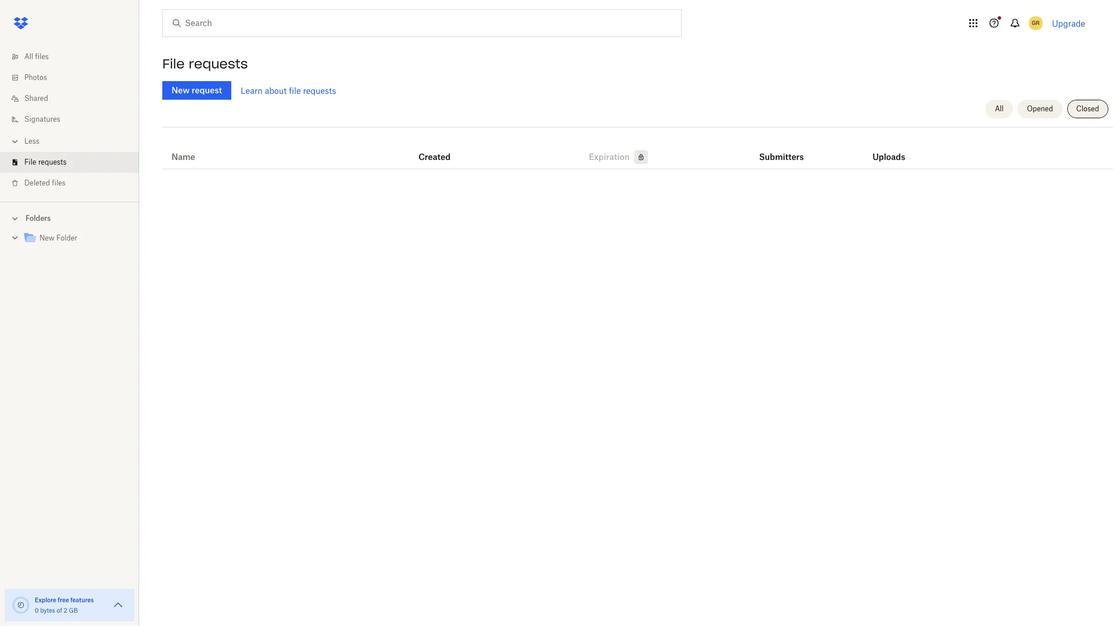 Task type: describe. For each thing, give the bounding box(es) containing it.
file requests link
[[9, 152, 139, 173]]

new request button
[[162, 81, 231, 100]]

new for new request
[[172, 85, 190, 95]]

created button
[[419, 150, 450, 164]]

upgrade link
[[1052, 18, 1085, 28]]

learn about file requests
[[241, 86, 336, 95]]

learn
[[241, 86, 263, 95]]

request
[[192, 85, 222, 95]]

deleted files
[[24, 179, 66, 187]]

file inside list item
[[24, 158, 36, 166]]

new for new folder
[[39, 234, 55, 242]]

file requests list item
[[0, 152, 139, 173]]

new request
[[172, 85, 222, 95]]

requests inside list item
[[38, 158, 67, 166]]

new folder
[[39, 234, 77, 242]]

gb
[[69, 607, 78, 614]]

of
[[57, 607, 62, 614]]

name
[[172, 152, 195, 162]]

0 vertical spatial file requests
[[162, 56, 248, 72]]

dropbox image
[[9, 12, 32, 35]]

shared
[[24, 94, 48, 103]]

2
[[64, 607, 67, 614]]

folders
[[26, 214, 51, 223]]

file requests inside list item
[[24, 158, 67, 166]]

folder
[[56, 234, 77, 242]]

shared link
[[9, 88, 139, 109]]

created
[[419, 152, 450, 162]]

list containing all files
[[0, 39, 139, 202]]

less
[[24, 137, 39, 146]]

about
[[265, 86, 287, 95]]

Search in folder "Dropbox" text field
[[185, 17, 657, 30]]



Task type: locate. For each thing, give the bounding box(es) containing it.
all for all
[[995, 104, 1004, 113]]

1 horizontal spatial all
[[995, 104, 1004, 113]]

signatures link
[[9, 109, 139, 130]]

all left opened
[[995, 104, 1004, 113]]

1 horizontal spatial files
[[52, 179, 66, 187]]

new inside button
[[172, 85, 190, 95]]

0 horizontal spatial requests
[[38, 158, 67, 166]]

2 column header from the left
[[873, 136, 919, 164]]

1 vertical spatial requests
[[303, 86, 336, 95]]

new left folder
[[39, 234, 55, 242]]

files for deleted files
[[52, 179, 66, 187]]

0 horizontal spatial column header
[[759, 136, 805, 164]]

1 vertical spatial files
[[52, 179, 66, 187]]

2 vertical spatial requests
[[38, 158, 67, 166]]

closed
[[1076, 104, 1099, 113]]

all
[[24, 52, 33, 61], [995, 104, 1004, 113]]

photos link
[[9, 67, 139, 88]]

all files
[[24, 52, 49, 61]]

1 column header from the left
[[759, 136, 805, 164]]

1 horizontal spatial file requests
[[162, 56, 248, 72]]

explore
[[35, 597, 56, 604]]

files up "photos"
[[35, 52, 49, 61]]

bytes
[[40, 607, 55, 614]]

closed button
[[1067, 100, 1108, 118]]

explore free features 0 bytes of 2 gb
[[35, 597, 94, 614]]

all for all files
[[24, 52, 33, 61]]

requests up request
[[189, 56, 248, 72]]

column header
[[759, 136, 805, 164], [873, 136, 919, 164]]

1 vertical spatial all
[[995, 104, 1004, 113]]

files for all files
[[35, 52, 49, 61]]

file requests
[[162, 56, 248, 72], [24, 158, 67, 166]]

file down "less"
[[24, 158, 36, 166]]

all up "photos"
[[24, 52, 33, 61]]

0 vertical spatial new
[[172, 85, 190, 95]]

file
[[289, 86, 301, 95]]

row containing name
[[162, 132, 1113, 169]]

0
[[35, 607, 39, 614]]

free
[[58, 597, 69, 604]]

file up "new request"
[[162, 56, 185, 72]]

requests right file
[[303, 86, 336, 95]]

1 horizontal spatial new
[[172, 85, 190, 95]]

features
[[70, 597, 94, 604]]

1 vertical spatial file requests
[[24, 158, 67, 166]]

files right deleted
[[52, 179, 66, 187]]

all files link
[[9, 46, 139, 67]]

1 horizontal spatial column header
[[873, 136, 919, 164]]

upgrade
[[1052, 18, 1085, 28]]

pro trial element
[[630, 150, 648, 164]]

all inside button
[[995, 104, 1004, 113]]

1 vertical spatial new
[[39, 234, 55, 242]]

opened button
[[1018, 100, 1062, 118]]

photos
[[24, 73, 47, 82]]

0 vertical spatial files
[[35, 52, 49, 61]]

deleted files link
[[9, 173, 139, 194]]

new
[[172, 85, 190, 95], [39, 234, 55, 242]]

0 horizontal spatial all
[[24, 52, 33, 61]]

requests up deleted files
[[38, 158, 67, 166]]

new folder link
[[23, 231, 130, 246]]

0 horizontal spatial file
[[24, 158, 36, 166]]

0 horizontal spatial file requests
[[24, 158, 67, 166]]

file requests up request
[[162, 56, 248, 72]]

0 horizontal spatial new
[[39, 234, 55, 242]]

files
[[35, 52, 49, 61], [52, 179, 66, 187]]

gr button
[[1027, 14, 1045, 32]]

0 vertical spatial requests
[[189, 56, 248, 72]]

learn about file requests link
[[241, 86, 336, 95]]

2 horizontal spatial requests
[[303, 86, 336, 95]]

quota usage element
[[12, 596, 30, 615]]

all button
[[986, 100, 1013, 118]]

gr
[[1032, 19, 1040, 27]]

0 vertical spatial file
[[162, 56, 185, 72]]

requests
[[189, 56, 248, 72], [303, 86, 336, 95], [38, 158, 67, 166]]

signatures
[[24, 115, 60, 123]]

new left request
[[172, 85, 190, 95]]

less image
[[9, 136, 21, 147]]

deleted
[[24, 179, 50, 187]]

file
[[162, 56, 185, 72], [24, 158, 36, 166]]

0 vertical spatial all
[[24, 52, 33, 61]]

row
[[162, 132, 1113, 169]]

1 vertical spatial file
[[24, 158, 36, 166]]

file requests up deleted files
[[24, 158, 67, 166]]

0 horizontal spatial files
[[35, 52, 49, 61]]

opened
[[1027, 104, 1053, 113]]

list
[[0, 39, 139, 202]]

folders button
[[0, 209, 139, 227]]

1 horizontal spatial file
[[162, 56, 185, 72]]

1 horizontal spatial requests
[[189, 56, 248, 72]]



Task type: vqa. For each thing, say whether or not it's contained in the screenshot.
'dialog'
no



